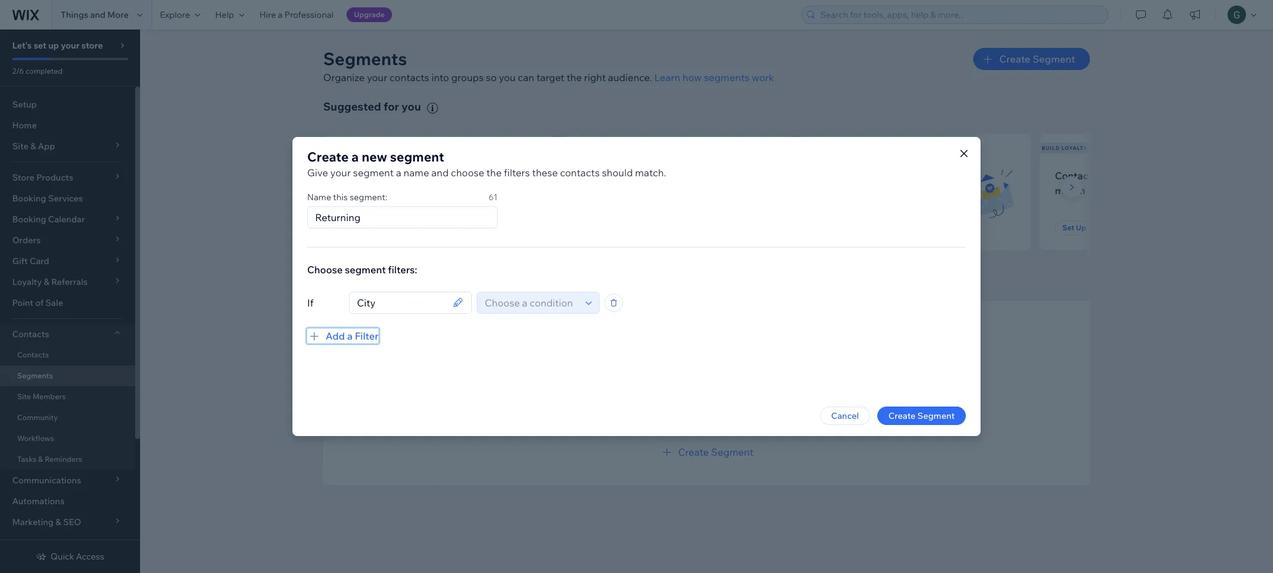 Task type: vqa. For each thing, say whether or not it's contained in the screenshot.
Segments to the left
yes



Task type: describe. For each thing, give the bounding box(es) containing it.
name
[[307, 192, 331, 203]]

contacts button
[[0, 324, 135, 345]]

hire a professional
[[260, 9, 334, 20]]

completed
[[26, 66, 63, 76]]

your segments
[[323, 265, 402, 279]]

birthday
[[1130, 170, 1169, 182]]

Name this segment: field
[[312, 207, 494, 228]]

contacts inside the create a new segment give your segment a name and choose the filters these contacts should match.
[[560, 167, 600, 179]]

mailing
[[427, 184, 461, 197]]

explore
[[160, 9, 190, 20]]

upgrade button
[[347, 7, 392, 22]]

the inside segments organize your contacts into groups so you can target the right audience. learn how segments work
[[567, 71, 582, 84]]

who for your
[[404, 170, 423, 182]]

for
[[384, 100, 399, 114]]

a left 'name' at the left of the page
[[396, 167, 401, 179]]

1 vertical spatial you
[[402, 100, 421, 114]]

automations link
[[0, 491, 135, 512]]

automations
[[12, 496, 64, 507]]

give
[[307, 167, 328, 179]]

create a new segment, or use a suggested segment below.
[[589, 425, 824, 436]]

list containing new contacts who recently subscribed to your mailing list
[[321, 134, 1270, 250]]

subscribed
[[338, 184, 390, 197]]

subscribers for active subscribers
[[827, 145, 869, 151]]

made
[[613, 184, 639, 197]]

groups
[[452, 71, 484, 84]]

create segment for the right create segment 'button'
[[1000, 53, 1076, 65]]

name
[[404, 167, 429, 179]]

create segment for the bottommost create segment 'button'
[[678, 446, 754, 458]]

help
[[215, 9, 234, 20]]

filters
[[504, 167, 530, 179]]

choose segment filters:
[[307, 264, 417, 276]]

a right use at right
[[710, 425, 714, 436]]

booking services
[[12, 193, 83, 204]]

should
[[602, 167, 633, 179]]

your inside sidebar element
[[61, 40, 79, 51]]

a up subscribed
[[352, 149, 359, 165]]

new for segment
[[362, 149, 387, 165]]

haven't
[[577, 184, 611, 197]]

new for segment,
[[625, 425, 642, 436]]

setup link
[[0, 94, 135, 115]]

and inside the create a new segment give your segment a name and choose the filters these contacts should match.
[[432, 167, 449, 179]]

potential for potential customers who haven't made a purchase yet
[[577, 170, 618, 182]]

upgrade
[[354, 10, 385, 19]]

segment up subscribed
[[353, 167, 394, 179]]

potential customers who haven't made a purchase yet
[[577, 170, 709, 197]]

2 vertical spatial create segment button
[[660, 445, 754, 460]]

use
[[693, 425, 708, 436]]

list
[[463, 184, 477, 197]]

contacts with a birthday this month
[[1055, 170, 1188, 197]]

let's
[[12, 40, 32, 51]]

new for new subscribers
[[325, 145, 339, 151]]

segments for segments
[[17, 371, 53, 381]]

set
[[34, 40, 46, 51]]

your
[[323, 265, 348, 279]]

can
[[518, 71, 535, 84]]

professional
[[285, 9, 334, 20]]

sale
[[45, 298, 63, 309]]

segment up 'name' at the left of the page
[[390, 149, 444, 165]]

new subscribers
[[325, 145, 382, 151]]

work
[[752, 71, 775, 84]]

segments inside segments organize your contacts into groups so you can target the right audience. learn how segments work
[[704, 71, 750, 84]]

2/6
[[12, 66, 24, 76]]

tasks
[[17, 455, 37, 464]]

of
[[35, 298, 44, 309]]

quick access button
[[36, 551, 104, 562]]

cancel
[[832, 411, 859, 422]]

tasks & reminders
[[17, 455, 82, 464]]

access
[[76, 551, 104, 562]]

up
[[48, 40, 59, 51]]

suggested
[[323, 100, 381, 114]]

home
[[12, 120, 37, 131]]

quick
[[51, 551, 74, 562]]

build
[[1042, 145, 1060, 151]]

filters:
[[388, 264, 417, 276]]

target
[[537, 71, 565, 84]]

customers for potential customers
[[599, 145, 636, 151]]

2 set from the left
[[1063, 223, 1075, 232]]

site members link
[[0, 387, 135, 408]]

community
[[17, 413, 58, 422]]

right
[[584, 71, 606, 84]]

members
[[33, 392, 66, 401]]

contacts inside new contacts who recently subscribed to your mailing list
[[361, 170, 401, 182]]

below.
[[799, 425, 824, 436]]

services
[[48, 193, 83, 204]]

&
[[38, 455, 43, 464]]

filter
[[355, 330, 379, 342]]

into
[[432, 71, 449, 84]]

your inside segments organize your contacts into groups so you can target the right audience. learn how segments work
[[367, 71, 388, 84]]

new contacts who recently subscribed to your mailing list
[[338, 170, 477, 197]]

yet
[[694, 184, 709, 197]]

choose
[[307, 264, 343, 276]]

segment,
[[643, 425, 681, 436]]

a inside potential customers who haven't made a purchase yet
[[642, 184, 647, 197]]

so
[[486, 71, 497, 84]]

Choose a condition field
[[481, 293, 582, 313]]

suggested for you
[[323, 100, 421, 114]]



Task type: locate. For each thing, give the bounding box(es) containing it.
segments
[[323, 48, 407, 69], [17, 371, 53, 381]]

0 horizontal spatial you
[[402, 100, 421, 114]]

site members
[[17, 392, 66, 401]]

2/6 completed
[[12, 66, 63, 76]]

customers inside potential customers who haven't made a purchase yet
[[621, 170, 670, 182]]

who up the purchase
[[672, 170, 691, 182]]

contacts up month
[[1055, 170, 1098, 182]]

0 vertical spatial create segment
[[1000, 53, 1076, 65]]

contacts for contacts link
[[17, 350, 49, 360]]

create inside the create a new segment give your segment a name and choose the filters these contacts should match.
[[307, 149, 349, 165]]

customers up "made"
[[621, 170, 670, 182]]

contacts up to
[[361, 170, 401, 182]]

2 horizontal spatial create segment
[[1000, 53, 1076, 65]]

site
[[17, 392, 31, 401]]

0 horizontal spatial create segment button
[[660, 445, 754, 460]]

who inside new contacts who recently subscribed to your mailing list
[[404, 170, 423, 182]]

or
[[683, 425, 692, 436]]

recently
[[425, 170, 463, 182]]

1 vertical spatial new
[[338, 170, 359, 182]]

1 vertical spatial contacts
[[12, 329, 49, 340]]

new left "segment,"
[[625, 425, 642, 436]]

1 horizontal spatial segments
[[704, 71, 750, 84]]

0 vertical spatial new
[[325, 145, 339, 151]]

1 vertical spatial and
[[432, 167, 449, 179]]

segments organize your contacts into groups so you can target the right audience. learn how segments work
[[323, 48, 775, 84]]

name this segment:
[[307, 192, 388, 203]]

this right birthday
[[1171, 170, 1188, 182]]

sidebar element
[[0, 30, 140, 574]]

learn
[[655, 71, 681, 84]]

a inside button
[[347, 330, 353, 342]]

0 horizontal spatial segments
[[17, 371, 53, 381]]

segment left below.
[[761, 425, 797, 436]]

build loyalty
[[1042, 145, 1088, 151]]

1 horizontal spatial and
[[432, 167, 449, 179]]

1 horizontal spatial you
[[499, 71, 516, 84]]

your
[[61, 40, 79, 51], [367, 71, 388, 84], [330, 167, 351, 179], [404, 184, 425, 197]]

segments inside sidebar element
[[17, 371, 53, 381]]

0 horizontal spatial set
[[345, 223, 358, 232]]

setup
[[12, 99, 37, 110]]

1 horizontal spatial set
[[1063, 223, 1075, 232]]

create a new segment give your segment a name and choose the filters these contacts should match.
[[307, 149, 667, 179]]

your inside the create a new segment give your segment a name and choose the filters these contacts should match.
[[330, 167, 351, 179]]

1 vertical spatial new
[[625, 425, 642, 436]]

0 vertical spatial customers
[[599, 145, 636, 151]]

your right up
[[61, 40, 79, 51]]

the inside the create a new segment give your segment a name and choose the filters these contacts should match.
[[487, 167, 502, 179]]

2 set up segment from the left
[[1063, 223, 1121, 232]]

segments up site members
[[17, 371, 53, 381]]

2 who from the left
[[672, 170, 691, 182]]

this inside contacts with a birthday this month
[[1171, 170, 1188, 182]]

booking
[[12, 193, 46, 204]]

month
[[1055, 184, 1086, 197]]

1 horizontal spatial new
[[625, 425, 642, 436]]

hire a professional link
[[252, 0, 341, 30]]

segment:
[[350, 192, 388, 203]]

the left filters
[[487, 167, 502, 179]]

things
[[61, 9, 88, 20]]

contacts up haven't in the left of the page
[[560, 167, 600, 179]]

point of sale link
[[0, 293, 135, 313]]

potential inside potential customers who haven't made a purchase yet
[[577, 170, 618, 182]]

set down name this segment:
[[345, 223, 358, 232]]

0 horizontal spatial segments
[[350, 265, 402, 279]]

segment left filters:
[[345, 264, 386, 276]]

customers up should
[[599, 145, 636, 151]]

1 set from the left
[[345, 223, 358, 232]]

0 horizontal spatial set up segment
[[345, 223, 403, 232]]

0 vertical spatial new
[[362, 149, 387, 165]]

create
[[1000, 53, 1031, 65], [307, 149, 349, 165], [889, 411, 916, 422], [589, 425, 616, 436], [678, 446, 709, 458]]

set up segment button down segment:
[[338, 221, 411, 235]]

learn how segments work button
[[655, 70, 775, 85]]

set up segment
[[345, 223, 403, 232], [1063, 223, 1121, 232]]

choose
[[451, 167, 485, 179]]

point
[[12, 298, 33, 309]]

0 vertical spatial contacts
[[1055, 170, 1098, 182]]

workflows
[[17, 434, 54, 443]]

subscribers right active
[[827, 145, 869, 151]]

new inside new contacts who recently subscribed to your mailing list
[[338, 170, 359, 182]]

segments inside segments organize your contacts into groups so you can target the right audience. learn how segments work
[[323, 48, 407, 69]]

to
[[392, 184, 402, 197]]

and left 'more'
[[90, 9, 106, 20]]

up
[[359, 223, 369, 232], [1077, 223, 1087, 232]]

1 vertical spatial this
[[333, 192, 348, 203]]

set
[[345, 223, 358, 232], [1063, 223, 1075, 232]]

0 horizontal spatial and
[[90, 9, 106, 20]]

0 vertical spatial you
[[499, 71, 516, 84]]

0 vertical spatial the
[[567, 71, 582, 84]]

1 up from the left
[[359, 223, 369, 232]]

your up suggested for you
[[367, 71, 388, 84]]

1 set up segment from the left
[[345, 223, 403, 232]]

a right hire
[[278, 9, 283, 20]]

1 vertical spatial the
[[487, 167, 502, 179]]

0 vertical spatial this
[[1171, 170, 1188, 182]]

2 horizontal spatial create segment button
[[974, 48, 1090, 70]]

organize
[[323, 71, 365, 84]]

1 horizontal spatial create segment
[[889, 411, 955, 422]]

0 vertical spatial segments
[[323, 48, 407, 69]]

0 horizontal spatial up
[[359, 223, 369, 232]]

2 vertical spatial contacts
[[17, 350, 49, 360]]

set down month
[[1063, 223, 1075, 232]]

who inside potential customers who haven't made a purchase yet
[[672, 170, 691, 182]]

segments up organize
[[323, 48, 407, 69]]

1 horizontal spatial subscribers
[[827, 145, 869, 151]]

active subscribers
[[803, 145, 869, 151]]

1 horizontal spatial up
[[1077, 223, 1087, 232]]

subscribers down 'suggested'
[[340, 145, 382, 151]]

hire
[[260, 9, 276, 20]]

the left right
[[567, 71, 582, 84]]

contacts inside contacts popup button
[[12, 329, 49, 340]]

2 vertical spatial create segment
[[678, 446, 754, 458]]

potential for potential customers
[[564, 145, 598, 151]]

contacts inside contacts with a birthday this month
[[1055, 170, 1098, 182]]

set up segment button down month
[[1055, 221, 1128, 235]]

suggested
[[716, 425, 759, 436]]

customers
[[599, 145, 636, 151], [621, 170, 670, 182]]

0 vertical spatial and
[[90, 9, 106, 20]]

new for new contacts who recently subscribed to your mailing list
[[338, 170, 359, 182]]

segments for segments organize your contacts into groups so you can target the right audience. learn how segments work
[[323, 48, 407, 69]]

new up subscribed
[[338, 170, 359, 182]]

you inside segments organize your contacts into groups so you can target the right audience. learn how segments work
[[499, 71, 516, 84]]

0 horizontal spatial new
[[362, 149, 387, 165]]

active
[[803, 145, 825, 151]]

1 horizontal spatial who
[[672, 170, 691, 182]]

contacts link
[[0, 345, 135, 366]]

None field
[[353, 293, 449, 313]]

2 up from the left
[[1077, 223, 1087, 232]]

contacts down contacts popup button
[[17, 350, 49, 360]]

reminders
[[45, 455, 82, 464]]

segments
[[704, 71, 750, 84], [350, 265, 402, 279]]

61
[[489, 192, 498, 203]]

set up segment down month
[[1063, 223, 1121, 232]]

subscribers for new subscribers
[[340, 145, 382, 151]]

potential
[[564, 145, 598, 151], [577, 170, 618, 182]]

a right with
[[1122, 170, 1127, 182]]

tasks & reminders link
[[0, 449, 135, 470]]

who left recently
[[404, 170, 423, 182]]

things and more
[[61, 9, 129, 20]]

loyalty
[[1062, 145, 1088, 151]]

a right add
[[347, 330, 353, 342]]

0 horizontal spatial the
[[487, 167, 502, 179]]

Search for tools, apps, help & more... field
[[817, 6, 1105, 23]]

1 horizontal spatial segments
[[323, 48, 407, 69]]

1 horizontal spatial the
[[567, 71, 582, 84]]

store
[[81, 40, 103, 51]]

1 vertical spatial segments
[[17, 371, 53, 381]]

up down segment:
[[359, 223, 369, 232]]

a left "segment,"
[[618, 425, 623, 436]]

create segment
[[1000, 53, 1076, 65], [889, 411, 955, 422], [678, 446, 754, 458]]

match.
[[635, 167, 667, 179]]

new up subscribed
[[362, 149, 387, 165]]

you right so
[[499, 71, 516, 84]]

contacts inside segments organize your contacts into groups so you can target the right audience. learn how segments work
[[390, 71, 429, 84]]

a inside contacts with a birthday this month
[[1122, 170, 1127, 182]]

with
[[1100, 170, 1120, 182]]

1 horizontal spatial create segment button
[[878, 407, 966, 425]]

a
[[278, 9, 283, 20], [352, 149, 359, 165], [396, 167, 401, 179], [1122, 170, 1127, 182], [642, 184, 647, 197], [347, 330, 353, 342], [618, 425, 623, 436], [710, 425, 714, 436]]

contacts inside contacts link
[[17, 350, 49, 360]]

2 subscribers from the left
[[827, 145, 869, 151]]

0 horizontal spatial who
[[404, 170, 423, 182]]

0 horizontal spatial this
[[333, 192, 348, 203]]

1 horizontal spatial set up segment
[[1063, 223, 1121, 232]]

contacts left into
[[390, 71, 429, 84]]

customers for potential customers who haven't made a purchase yet
[[621, 170, 670, 182]]

add a filter
[[326, 330, 379, 342]]

your right to
[[404, 184, 425, 197]]

and up mailing
[[432, 167, 449, 179]]

this right name
[[333, 192, 348, 203]]

1 vertical spatial potential
[[577, 170, 618, 182]]

1 who from the left
[[404, 170, 423, 182]]

0 horizontal spatial subscribers
[[340, 145, 382, 151]]

segments right how
[[704, 71, 750, 84]]

0 vertical spatial create segment button
[[974, 48, 1090, 70]]

0 horizontal spatial create segment
[[678, 446, 754, 458]]

1 vertical spatial create segment button
[[878, 407, 966, 425]]

1 horizontal spatial set up segment button
[[1055, 221, 1128, 235]]

segments right 'your'
[[350, 265, 402, 279]]

you right for
[[402, 100, 421, 114]]

1 vertical spatial segments
[[350, 265, 402, 279]]

segments link
[[0, 366, 135, 387]]

1 vertical spatial customers
[[621, 170, 670, 182]]

point of sale
[[12, 298, 63, 309]]

workflows link
[[0, 428, 135, 449]]

0 horizontal spatial set up segment button
[[338, 221, 411, 235]]

new
[[362, 149, 387, 165], [625, 425, 642, 436]]

if
[[307, 297, 314, 309]]

0 vertical spatial segments
[[704, 71, 750, 84]]

up down month
[[1077, 223, 1087, 232]]

1 horizontal spatial this
[[1171, 170, 1188, 182]]

your right give
[[330, 167, 351, 179]]

new inside the create a new segment give your segment a name and choose the filters these contacts should match.
[[362, 149, 387, 165]]

let's set up your store
[[12, 40, 103, 51]]

community link
[[0, 408, 135, 428]]

audience.
[[608, 71, 652, 84]]

1 subscribers from the left
[[340, 145, 382, 151]]

new up give
[[325, 145, 339, 151]]

how
[[683, 71, 702, 84]]

set up segment down segment:
[[345, 223, 403, 232]]

these
[[532, 167, 558, 179]]

a right "made"
[[642, 184, 647, 197]]

2 set up segment button from the left
[[1055, 221, 1128, 235]]

1 set up segment button from the left
[[338, 221, 411, 235]]

home link
[[0, 115, 135, 136]]

contacts down "point of sale"
[[12, 329, 49, 340]]

potential customers
[[564, 145, 636, 151]]

segment
[[390, 149, 444, 165], [353, 167, 394, 179], [345, 264, 386, 276], [761, 425, 797, 436]]

set up segment button
[[338, 221, 411, 235], [1055, 221, 1128, 235]]

quick access
[[51, 551, 104, 562]]

help button
[[208, 0, 252, 30]]

0 vertical spatial potential
[[564, 145, 598, 151]]

1 vertical spatial create segment
[[889, 411, 955, 422]]

your inside new contacts who recently subscribed to your mailing list
[[404, 184, 425, 197]]

contacts for contacts popup button
[[12, 329, 49, 340]]

list
[[321, 134, 1270, 250]]

who for purchase
[[672, 170, 691, 182]]



